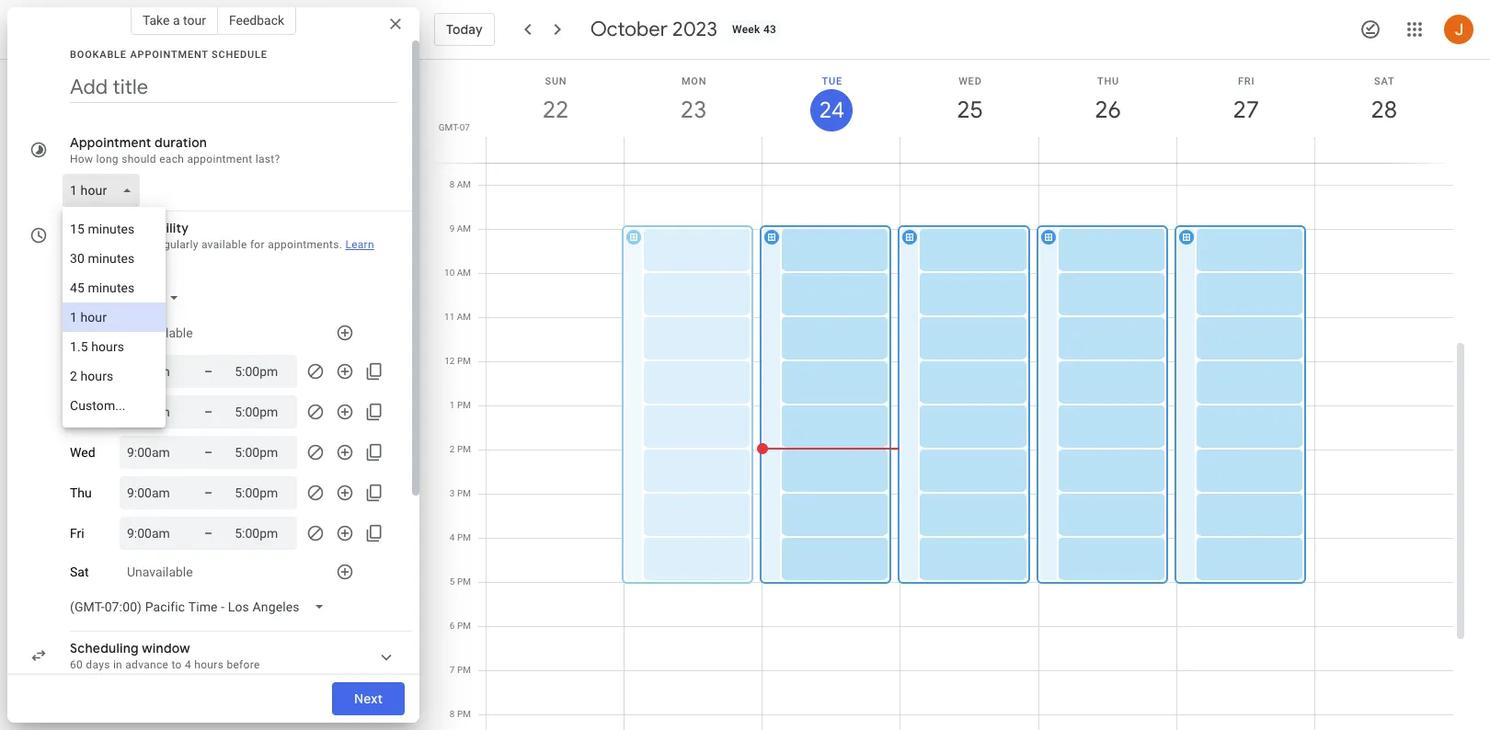 Task type: locate. For each thing, give the bounding box(es) containing it.
23 column header
[[624, 60, 763, 163]]

0 horizontal spatial mon
[[70, 364, 96, 379]]

thu
[[1097, 75, 1119, 87], [70, 486, 92, 500]]

– for mon
[[204, 364, 213, 379]]

pm right 7
[[457, 665, 471, 675]]

fri for fri 27
[[1238, 75, 1255, 87]]

take
[[142, 13, 170, 28]]

pm right the 3
[[457, 488, 471, 499]]

sun 22
[[541, 75, 568, 125]]

11 am
[[444, 312, 471, 322]]

1 – from the top
[[204, 364, 213, 379]]

6 option from the top
[[63, 361, 166, 391]]

– right start time on mondays text field
[[204, 364, 213, 379]]

sunday, october 22 element
[[534, 89, 577, 132]]

5 pm
[[450, 577, 471, 587]]

1
[[450, 400, 455, 410]]

3 option from the top
[[63, 273, 166, 303]]

0 vertical spatial thu
[[1097, 75, 1119, 87]]

0 vertical spatial sat
[[1374, 75, 1395, 87]]

how
[[70, 153, 93, 166]]

unavailable
[[127, 326, 193, 340], [127, 565, 193, 579]]

wed left start time on wednesdays text box
[[70, 445, 95, 460]]

pm up '5 pm'
[[457, 533, 471, 543]]

appointment
[[70, 134, 151, 151]]

5 – from the top
[[204, 526, 213, 541]]

unavailable up start time on mondays text field
[[127, 326, 193, 340]]

1 vertical spatial 4
[[185, 659, 191, 671]]

7 pm from the top
[[457, 621, 471, 631]]

0 horizontal spatial 4
[[185, 659, 191, 671]]

2 – from the top
[[204, 405, 213, 419]]

0 vertical spatial fri
[[1238, 75, 1255, 87]]

2 unavailable from the top
[[127, 565, 193, 579]]

last?
[[255, 153, 280, 166]]

sat inside sat 28
[[1374, 75, 1395, 87]]

1 8 from the top
[[449, 179, 455, 189]]

sat up 28
[[1374, 75, 1395, 87]]

2
[[450, 444, 455, 454]]

sun for sun
[[70, 326, 92, 340]]

tue left 'start time on tuesdays' text box
[[70, 405, 91, 419]]

tue up tuesday, october 24, today element
[[822, 75, 842, 87]]

sat up scheduling
[[70, 565, 89, 579]]

1 horizontal spatial fri
[[1238, 75, 1255, 87]]

Start time on Wednesdays text field
[[127, 441, 182, 464]]

fri left start time on fridays 'text box'
[[70, 526, 84, 541]]

2023
[[672, 17, 717, 42]]

2 am from the top
[[457, 224, 471, 234]]

12
[[444, 356, 455, 366]]

1 horizontal spatial sun
[[545, 75, 567, 87]]

– right start time on wednesdays text box
[[204, 445, 213, 460]]

0 horizontal spatial thu
[[70, 486, 92, 500]]

7 option from the top
[[63, 391, 166, 420]]

0 horizontal spatial wed
[[70, 445, 95, 460]]

availability
[[122, 220, 189, 236]]

thu left start time on thursdays text field
[[70, 486, 92, 500]]

mon
[[681, 75, 707, 87], [70, 364, 96, 379]]

sun
[[545, 75, 567, 87], [70, 326, 92, 340]]

1 vertical spatial tue
[[70, 405, 91, 419]]

set when you're regularly available for appointments.
[[70, 238, 342, 251]]

0 vertical spatial 4
[[450, 533, 455, 543]]

pm down 7 pm
[[457, 709, 471, 719]]

fri
[[1238, 75, 1255, 87], [70, 526, 84, 541]]

1 unavailable from the top
[[127, 326, 193, 340]]

pm for 6 pm
[[457, 621, 471, 631]]

pm right 2
[[457, 444, 471, 454]]

general
[[70, 220, 119, 236]]

appointment duration how long should each appointment last?
[[70, 134, 280, 166]]

4 – from the top
[[204, 486, 213, 500]]

learn
[[345, 238, 374, 251]]

27
[[1232, 95, 1258, 125]]

–
[[204, 364, 213, 379], [204, 405, 213, 419], [204, 445, 213, 460], [204, 486, 213, 500], [204, 526, 213, 541]]

thu 26
[[1094, 75, 1120, 125]]

take a tour
[[142, 13, 206, 28]]

fri inside the fri 27
[[1238, 75, 1255, 87]]

sun up '22'
[[545, 75, 567, 87]]

4 up '5'
[[450, 533, 455, 543]]

5 pm from the top
[[457, 533, 471, 543]]

8 down 7
[[450, 709, 455, 719]]

– left end time on fridays text field
[[204, 526, 213, 541]]

Start time on Tuesdays text field
[[127, 401, 182, 423]]

pm
[[457, 356, 471, 366], [457, 400, 471, 410], [457, 444, 471, 454], [457, 488, 471, 499], [457, 533, 471, 543], [457, 577, 471, 587], [457, 621, 471, 631], [457, 665, 471, 675], [457, 709, 471, 719]]

wednesday, october 25 element
[[949, 89, 991, 132]]

pm for 7 pm
[[457, 665, 471, 675]]

1 horizontal spatial tue
[[822, 75, 842, 87]]

mon for mon 23
[[681, 75, 707, 87]]

3 – from the top
[[204, 445, 213, 460]]

sun down more on the top left of page
[[70, 326, 92, 340]]

0 horizontal spatial fri
[[70, 526, 84, 541]]

general availability
[[70, 220, 189, 236]]

2 8 from the top
[[450, 709, 455, 719]]

0 vertical spatial mon
[[681, 75, 707, 87]]

9
[[449, 224, 455, 234]]

tue inside tue 24
[[822, 75, 842, 87]]

– for fri
[[204, 526, 213, 541]]

8 am
[[449, 179, 471, 189]]

Add title text field
[[70, 74, 397, 101]]

6 pm from the top
[[457, 577, 471, 587]]

am
[[457, 179, 471, 189], [457, 224, 471, 234], [457, 268, 471, 278], [457, 312, 471, 322]]

7
[[450, 665, 455, 675]]

wed
[[959, 75, 982, 87], [70, 445, 95, 460]]

1 vertical spatial sun
[[70, 326, 92, 340]]

1 vertical spatial thu
[[70, 486, 92, 500]]

scheduling
[[70, 640, 139, 657]]

wed up 25
[[959, 75, 982, 87]]

4
[[450, 533, 455, 543], [185, 659, 191, 671]]

pm right '5'
[[457, 577, 471, 587]]

am for 10 am
[[457, 268, 471, 278]]

sat
[[1374, 75, 1395, 87], [70, 565, 89, 579]]

thu inside thu 26
[[1097, 75, 1119, 87]]

– left end time on thursdays text box
[[204, 486, 213, 500]]

1 vertical spatial mon
[[70, 364, 96, 379]]

1 horizontal spatial wed
[[959, 75, 982, 87]]

8
[[449, 179, 455, 189], [450, 709, 455, 719]]

23
[[679, 95, 706, 125]]

1 vertical spatial fri
[[70, 526, 84, 541]]

wed inside wed 25
[[959, 75, 982, 87]]

– right 'start time on tuesdays' text box
[[204, 405, 213, 419]]

Start time on Fridays text field
[[127, 522, 182, 545]]

Start time on Thursdays text field
[[127, 482, 182, 504]]

22 column header
[[486, 60, 625, 163]]

2 pm from the top
[[457, 400, 471, 410]]

1 vertical spatial unavailable
[[127, 565, 193, 579]]

am right 9
[[457, 224, 471, 234]]

1 vertical spatial wed
[[70, 445, 95, 460]]

1 horizontal spatial 4
[[450, 533, 455, 543]]

tue
[[822, 75, 842, 87], [70, 405, 91, 419]]

thu up 26
[[1097, 75, 1119, 87]]

scheduling window 60 days in advance to 4 hours before
[[70, 640, 260, 671]]

1 option from the top
[[63, 214, 166, 244]]

pm right 1
[[457, 400, 471, 410]]

1 horizontal spatial thu
[[1097, 75, 1119, 87]]

sun inside sun 22
[[545, 75, 567, 87]]

– for wed
[[204, 445, 213, 460]]

pm for 3 pm
[[457, 488, 471, 499]]

am up 9 am
[[457, 179, 471, 189]]

8 pm from the top
[[457, 665, 471, 675]]

0 vertical spatial tue
[[822, 75, 842, 87]]

pm right 6
[[457, 621, 471, 631]]

0 vertical spatial unavailable
[[127, 326, 193, 340]]

2 option from the top
[[63, 244, 166, 273]]

0 horizontal spatial tue
[[70, 405, 91, 419]]

long
[[96, 153, 119, 166]]

8 for 8 am
[[449, 179, 455, 189]]

wed for wed
[[70, 445, 95, 460]]

Start time on Mondays text field
[[127, 361, 182, 383]]

set
[[70, 238, 87, 251]]

4 am from the top
[[457, 312, 471, 322]]

am for 8 am
[[457, 179, 471, 189]]

learn more
[[70, 238, 374, 266]]

pm for 12 pm
[[457, 356, 471, 366]]

End time on Thursdays text field
[[235, 482, 290, 504]]

0 vertical spatial 8
[[449, 179, 455, 189]]

fri 27
[[1232, 75, 1258, 125]]

26
[[1094, 95, 1120, 125]]

mon up the 23
[[681, 75, 707, 87]]

0 horizontal spatial sat
[[70, 565, 89, 579]]

pm right 12
[[457, 356, 471, 366]]

grid
[[427, 60, 1468, 730]]

unavailable down start time on fridays 'text box'
[[127, 565, 193, 579]]

4 right to
[[185, 659, 191, 671]]

0 horizontal spatial sun
[[70, 326, 92, 340]]

3
[[450, 488, 455, 499]]

1 vertical spatial 8
[[450, 709, 455, 719]]

am right 11
[[457, 312, 471, 322]]

26 column header
[[1038, 60, 1177, 163]]

thu for thu 26
[[1097, 75, 1119, 87]]

1 horizontal spatial mon
[[681, 75, 707, 87]]

3 pm from the top
[[457, 444, 471, 454]]

hours
[[194, 659, 224, 671]]

10
[[444, 268, 455, 278]]

1 pm from the top
[[457, 356, 471, 366]]

9 pm from the top
[[457, 709, 471, 719]]

sat for sat 28
[[1374, 75, 1395, 87]]

0 vertical spatial sun
[[545, 75, 567, 87]]

to
[[172, 659, 182, 671]]

mon left start time on mondays text field
[[70, 364, 96, 379]]

1 vertical spatial sat
[[70, 565, 89, 579]]

mon inside mon 23
[[681, 75, 707, 87]]

friday, october 27 element
[[1225, 89, 1267, 132]]

option
[[63, 214, 166, 244], [63, 244, 166, 273], [63, 273, 166, 303], [63, 303, 166, 332], [63, 332, 166, 361], [63, 361, 166, 391], [63, 391, 166, 420]]

1 horizontal spatial sat
[[1374, 75, 1395, 87]]

None field
[[63, 174, 147, 207], [63, 590, 340, 624], [63, 174, 147, 207], [63, 590, 340, 624]]

27 column header
[[1176, 60, 1315, 163]]

3 am from the top
[[457, 268, 471, 278]]

pm for 4 pm
[[457, 533, 471, 543]]

1 am from the top
[[457, 179, 471, 189]]

fri up 27
[[1238, 75, 1255, 87]]

monday, october 23 element
[[673, 89, 715, 132]]

am right the 10
[[457, 268, 471, 278]]

appointments.
[[268, 238, 342, 251]]

gmt-07
[[439, 122, 470, 132]]

4 pm from the top
[[457, 488, 471, 499]]

8 up 9
[[449, 179, 455, 189]]

0 vertical spatial wed
[[959, 75, 982, 87]]



Task type: describe. For each thing, give the bounding box(es) containing it.
when
[[90, 238, 117, 251]]

24 column header
[[762, 60, 901, 163]]

october 2023
[[590, 17, 717, 42]]

feedback
[[229, 13, 284, 28]]

bookable
[[70, 49, 127, 61]]

a
[[173, 13, 180, 28]]

1 pm
[[450, 400, 471, 410]]

5 option from the top
[[63, 332, 166, 361]]

before
[[227, 659, 260, 671]]

unavailable for sun
[[127, 326, 193, 340]]

mon for mon
[[70, 364, 96, 379]]

next
[[354, 691, 383, 707]]

5
[[450, 577, 455, 587]]

sun for sun 22
[[545, 75, 567, 87]]

End time on Mondays text field
[[235, 361, 290, 383]]

43
[[763, 23, 776, 36]]

feedback button
[[218, 6, 296, 35]]

take a tour button
[[131, 6, 218, 35]]

next button
[[332, 677, 405, 721]]

saturday, october 28 element
[[1363, 89, 1405, 132]]

2 pm
[[450, 444, 471, 454]]

more
[[70, 253, 96, 266]]

you're
[[120, 238, 151, 251]]

22
[[541, 95, 568, 125]]

pm for 8 pm
[[457, 709, 471, 719]]

4 inside scheduling window 60 days in advance to 4 hours before
[[185, 659, 191, 671]]

12 pm
[[444, 356, 471, 366]]

tue 24
[[818, 75, 843, 125]]

schedule
[[212, 49, 267, 61]]

11
[[444, 312, 455, 322]]

today button
[[434, 7, 495, 52]]

thu for thu
[[70, 486, 92, 500]]

6
[[450, 621, 455, 631]]

9 am
[[449, 224, 471, 234]]

window
[[142, 640, 190, 657]]

appointment
[[187, 153, 252, 166]]

wed for wed 25
[[959, 75, 982, 87]]

should
[[122, 153, 156, 166]]

60
[[70, 659, 83, 671]]

wed 25
[[956, 75, 982, 125]]

24
[[818, 96, 843, 125]]

07
[[460, 122, 470, 132]]

duration
[[155, 134, 207, 151]]

gmt-
[[439, 122, 460, 132]]

available
[[201, 238, 247, 251]]

fri for fri
[[70, 526, 84, 541]]

for
[[250, 238, 265, 251]]

8 pm
[[450, 709, 471, 719]]

– for thu
[[204, 486, 213, 500]]

pm for 2 pm
[[457, 444, 471, 454]]

each
[[159, 153, 184, 166]]

3 pm
[[450, 488, 471, 499]]

10 am
[[444, 268, 471, 278]]

mon 23
[[679, 75, 707, 125]]

tue for tue
[[70, 405, 91, 419]]

sat for sat
[[70, 565, 89, 579]]

am for 11 am
[[457, 312, 471, 322]]

advance
[[125, 659, 169, 671]]

today
[[446, 21, 483, 38]]

End time on Wednesdays text field
[[235, 441, 290, 464]]

week
[[732, 23, 760, 36]]

4 pm
[[450, 533, 471, 543]]

week 43
[[732, 23, 776, 36]]

duration list box
[[63, 207, 166, 428]]

bookable appointment schedule
[[70, 49, 267, 61]]

tour
[[183, 13, 206, 28]]

28 column header
[[1314, 60, 1453, 163]]

25
[[956, 95, 982, 125]]

pm for 5 pm
[[457, 577, 471, 587]]

october
[[590, 17, 668, 42]]

unavailable for sat
[[127, 565, 193, 579]]

learn more link
[[70, 238, 374, 266]]

4 option from the top
[[63, 303, 166, 332]]

28
[[1370, 95, 1396, 125]]

am for 9 am
[[457, 224, 471, 234]]

in
[[113, 659, 122, 671]]

days
[[86, 659, 110, 671]]

6 pm
[[450, 621, 471, 631]]

thursday, october 26 element
[[1087, 89, 1129, 132]]

7 pm
[[450, 665, 471, 675]]

tuesday, october 24, today element
[[811, 89, 853, 132]]

25 column header
[[900, 60, 1039, 163]]

tue for tue 24
[[822, 75, 842, 87]]

regularly
[[154, 238, 198, 251]]

pm for 1 pm
[[457, 400, 471, 410]]

End time on Tuesdays text field
[[235, 401, 290, 423]]

grid containing 22
[[427, 60, 1468, 730]]

– for tue
[[204, 405, 213, 419]]

sat 28
[[1370, 75, 1396, 125]]

End time on Fridays text field
[[235, 522, 290, 545]]

appointment
[[130, 49, 208, 61]]

8 for 8 pm
[[450, 709, 455, 719]]



Task type: vqa. For each thing, say whether or not it's contained in the screenshot.
BOOKABLE
yes



